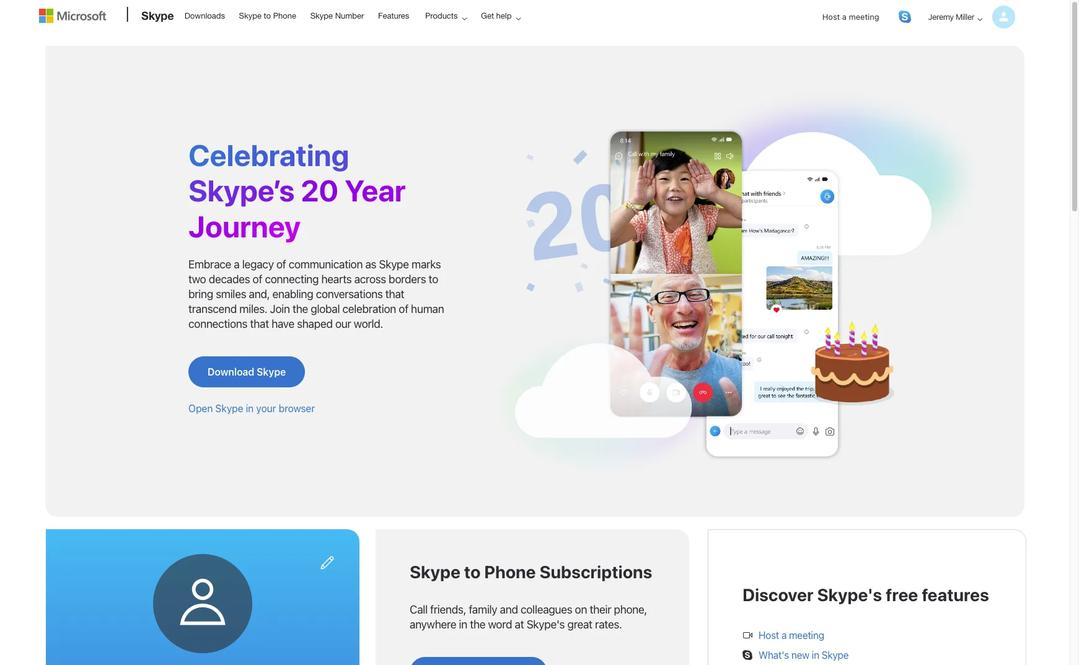 Task type: describe. For each thing, give the bounding box(es) containing it.
microsoft image
[[39, 9, 106, 23]]

skype to phone
[[239, 11, 296, 20]]

avatar image
[[993, 6, 1016, 29]]

two
[[189, 273, 206, 286]]

host a meeting
[[823, 12, 880, 22]]

new
[[792, 650, 810, 661]]


[[743, 631, 753, 641]]

arrow down image
[[973, 12, 988, 27]]

across
[[354, 273, 386, 286]]

 host a meeting
[[743, 630, 825, 641]]

20
[[301, 173, 339, 208]]

skype to phone subscriptions
[[410, 562, 653, 582]]

transcend
[[189, 302, 237, 315]]

have
[[272, 317, 294, 330]]

products button
[[417, 1, 477, 31]]

get help
[[481, 11, 512, 20]]

the inside embrace a legacy of communication as skype marks two decades of connecting hearts across borders to bring smiles and, enabling conversations that transcend miles. join the global celebration of human connections that have shaped our world.
[[293, 302, 308, 315]]

skype number link
[[305, 1, 370, 30]]

downloads
[[185, 11, 225, 20]]

embrace
[[189, 258, 231, 271]]

skype up your
[[257, 366, 286, 377]]

the inside call friends, family and colleagues on their phone, anywhere in the word at skype's great rates.
[[470, 618, 486, 631]]

jeremy
[[929, 12, 954, 22]]

menu bar containing host a meeting
[[39, 1, 1031, 65]]

jeremy miller
[[929, 12, 975, 22]]

your
[[256, 403, 276, 414]]

and,
[[249, 287, 270, 300]]

1 horizontal spatial that
[[386, 287, 404, 300]]

skype number
[[310, 11, 364, 20]]

get help button
[[473, 1, 531, 31]]

world.
[[354, 317, 383, 330]]

colleagues
[[521, 603, 573, 616]]

celebration
[[343, 302, 396, 315]]

number
[[335, 11, 364, 20]]

conversations
[[316, 287, 383, 300]]

what's
[[759, 650, 789, 661]]

features link
[[373, 1, 415, 30]]

call friends, family and colleagues on their phone, anywhere in the word at skype's great rates.
[[410, 603, 647, 631]]

 link
[[314, 550, 341, 577]]

host inside "discover skype's free features" region
[[759, 630, 779, 641]]

download
[[208, 366, 254, 377]]

rates.
[[595, 618, 622, 631]]

0 vertical spatial of
[[276, 258, 286, 271]]

features
[[922, 585, 990, 605]]

and
[[500, 603, 518, 616]]

global
[[311, 302, 340, 315]]

skype to phone link
[[233, 1, 302, 30]]

phone for skype to phone
[[273, 11, 296, 20]]

human
[[411, 302, 444, 315]]

to inside embrace a legacy of communication as skype marks two decades of connecting hearts across borders to bring smiles and, enabling conversations that transcend miles. join the global celebration of human connections that have shaped our world.
[[429, 273, 438, 286]]

download skype link
[[189, 356, 305, 387]]

skype right open at the left
[[215, 403, 243, 414]]

help
[[496, 11, 512, 20]]

to for skype to phone subscriptions
[[464, 562, 481, 582]]

connecting
[[265, 273, 319, 286]]

enabling
[[272, 287, 313, 300]]

1 horizontal spatial meeting
[[849, 12, 880, 22]]

skype left number in the left top of the page
[[310, 11, 333, 20]]

decades
[[209, 273, 250, 286]]

word
[[488, 618, 512, 631]]

bring
[[189, 287, 213, 300]]

1 vertical spatial host a meeting link
[[759, 630, 825, 641]]

open skype in your browser
[[189, 403, 315, 414]]

great video calling with skype image
[[486, 83, 988, 479]]

communication
[[289, 258, 363, 271]]

 link
[[899, 11, 911, 23]]

phone,
[[614, 603, 647, 616]]

host inside "menu bar"
[[823, 12, 840, 22]]

journey
[[189, 209, 301, 244]]

meeting inside "discover skype's free features" region
[[789, 630, 825, 641]]


[[174, 576, 231, 633]]

marks
[[412, 258, 441, 271]]

discover skype's free features region
[[734, 555, 1001, 665]]

download skype
[[208, 366, 286, 377]]

free
[[886, 585, 919, 605]]

friends,
[[430, 603, 466, 616]]

family
[[469, 603, 498, 616]]

skype inside region
[[822, 650, 849, 661]]

celebrating skype's 20 year journey
[[189, 138, 406, 244]]

products
[[425, 11, 458, 20]]



Task type: vqa. For each thing, say whether or not it's contained in the screenshot.
skype to phone LINK
yes



Task type: locate. For each thing, give the bounding box(es) containing it.
skype's left free
[[818, 585, 882, 605]]

2 vertical spatial in
[[812, 650, 820, 661]]

jeremy miller link
[[919, 1, 1016, 33]]

the down family
[[470, 618, 486, 631]]

1 vertical spatial host
[[759, 630, 779, 641]]

0 horizontal spatial to
[[264, 11, 271, 20]]

get
[[481, 11, 494, 20]]

that
[[386, 287, 404, 300], [250, 317, 269, 330]]

a inside embrace a legacy of communication as skype marks two decades of connecting hearts across borders to bring smiles and, enabling conversations that transcend miles. join the global celebration of human connections that have shaped our world.
[[234, 258, 240, 271]]

of up connecting
[[276, 258, 286, 271]]

a up 'decades'
[[234, 258, 240, 271]]

shaped
[[297, 317, 333, 330]]

borders
[[389, 273, 426, 286]]

 
[[174, 556, 335, 633]]

0 horizontal spatial of
[[253, 273, 262, 286]]

skype inside 'link'
[[239, 11, 262, 20]]

skype's inside "discover skype's free features" region
[[818, 585, 882, 605]]

0 vertical spatial to
[[264, 11, 271, 20]]

0 vertical spatial meeting
[[849, 12, 880, 22]]

1 horizontal spatial to
[[429, 273, 438, 286]]

2 horizontal spatial in
[[812, 650, 820, 661]]

phone left the skype number
[[273, 11, 296, 20]]

2 vertical spatial of
[[399, 302, 409, 315]]

at
[[515, 618, 524, 631]]

that down borders
[[386, 287, 404, 300]]

that down miles.
[[250, 317, 269, 330]]

miller
[[956, 12, 975, 22]]

browser
[[279, 403, 315, 414]]

1 vertical spatial skype's
[[527, 618, 565, 631]]

phone for skype to phone subscriptions
[[484, 562, 536, 582]]

0 horizontal spatial skype's
[[527, 618, 565, 631]]

celebrating
[[189, 138, 349, 172]]

meeting up what's new in skype link
[[789, 630, 825, 641]]

in inside "discover skype's free features" region
[[812, 650, 820, 661]]

1 horizontal spatial the
[[470, 618, 486, 631]]

skype link
[[135, 1, 178, 34]]

2 horizontal spatial of
[[399, 302, 409, 315]]

features
[[378, 11, 409, 20]]

of left "human"
[[399, 302, 409, 315]]

in left your
[[246, 403, 254, 414]]

in
[[246, 403, 254, 414], [459, 618, 467, 631], [812, 650, 820, 661]]

discover skype's free features
[[743, 585, 990, 605]]

of
[[276, 258, 286, 271], [253, 273, 262, 286], [399, 302, 409, 315]]

join
[[270, 302, 290, 315]]

skype right new
[[822, 650, 849, 661]]

skype up friends,
[[410, 562, 461, 582]]

2 vertical spatial a
[[782, 630, 787, 641]]

0 horizontal spatial that
[[250, 317, 269, 330]]

menu bar
[[39, 1, 1031, 65]]

in down friends,
[[459, 618, 467, 631]]

0 horizontal spatial a
[[234, 258, 240, 271]]

of down legacy
[[253, 273, 262, 286]]

embrace a legacy of communication as skype marks two decades of connecting hearts across borders to bring smiles and, enabling conversations that transcend miles. join the global celebration of human connections that have shaped our world.
[[189, 258, 444, 330]]

0 horizontal spatial in
[[246, 403, 254, 414]]

0 vertical spatial skype's
[[818, 585, 882, 605]]

year
[[345, 173, 406, 208]]

 what's new in skype
[[743, 650, 849, 661]]

1 vertical spatial of
[[253, 273, 262, 286]]

open
[[189, 403, 213, 414]]

a inside "discover skype's free features" region
[[782, 630, 787, 641]]

open skype in your browser link
[[189, 403, 315, 414]]

0 vertical spatial the
[[293, 302, 308, 315]]

anywhere
[[410, 618, 457, 631]]

0 vertical spatial in
[[246, 403, 254, 414]]

1 vertical spatial the
[[470, 618, 486, 631]]

skype's inside call friends, family and colleagues on their phone, anywhere in the word at skype's great rates.
[[527, 618, 565, 631]]

1 vertical spatial that
[[250, 317, 269, 330]]

host a meeting link up  what's new in skype
[[759, 630, 825, 641]]

a left  link
[[843, 12, 847, 22]]

1 horizontal spatial a
[[782, 630, 787, 641]]

0 horizontal spatial host
[[759, 630, 779, 641]]

our
[[335, 317, 351, 330]]

0 vertical spatial a
[[843, 12, 847, 22]]

meeting
[[849, 12, 880, 22], [789, 630, 825, 641]]


[[743, 651, 753, 661]]

smiles
[[216, 287, 246, 300]]

on
[[575, 603, 587, 616]]

a
[[843, 12, 847, 22], [234, 258, 240, 271], [782, 630, 787, 641]]

0 vertical spatial that
[[386, 287, 404, 300]]

miles.
[[240, 302, 267, 315]]

1 horizontal spatial in
[[459, 618, 467, 631]]

0 vertical spatial host
[[823, 12, 840, 22]]

a for host
[[843, 12, 847, 22]]

the
[[293, 302, 308, 315], [470, 618, 486, 631]]

host
[[823, 12, 840, 22], [759, 630, 779, 641]]

2 horizontal spatial a
[[843, 12, 847, 22]]

1 horizontal spatial skype's
[[818, 585, 882, 605]]

skype inside embrace a legacy of communication as skype marks two decades of connecting hearts across borders to bring smiles and, enabling conversations that transcend miles. join the global celebration of human connections that have shaped our world.
[[379, 258, 409, 271]]

skype's
[[189, 173, 295, 208]]

host a meeting link
[[813, 1, 890, 33], [759, 630, 825, 641]]

in inside call friends, family and colleagues on their phone, anywhere in the word at skype's great rates.
[[459, 618, 467, 631]]

skype
[[141, 9, 174, 22], [239, 11, 262, 20], [310, 11, 333, 20], [379, 258, 409, 271], [257, 366, 286, 377], [215, 403, 243, 414], [410, 562, 461, 582], [822, 650, 849, 661]]

connections
[[189, 317, 248, 330]]

to inside 'link'
[[264, 11, 271, 20]]

2 horizontal spatial to
[[464, 562, 481, 582]]

1 horizontal spatial of
[[276, 258, 286, 271]]

skype right downloads
[[239, 11, 262, 20]]

0 horizontal spatial phone
[[273, 11, 296, 20]]

legacy
[[242, 258, 274, 271]]

host a meeting link left  link
[[813, 1, 890, 33]]


[[320, 556, 335, 571]]

1 vertical spatial meeting
[[789, 630, 825, 641]]

the down enabling
[[293, 302, 308, 315]]

1 vertical spatial phone
[[484, 562, 536, 582]]

skype's
[[818, 585, 882, 605], [527, 618, 565, 631]]

great
[[568, 618, 593, 631]]

0 vertical spatial host a meeting link
[[813, 1, 890, 33]]

2 vertical spatial to
[[464, 562, 481, 582]]

phone
[[273, 11, 296, 20], [484, 562, 536, 582]]

a for embrace
[[234, 258, 240, 271]]

meeting left  link
[[849, 12, 880, 22]]

skype's down colleagues
[[527, 618, 565, 631]]

to for skype to phone
[[264, 11, 271, 20]]

their
[[590, 603, 612, 616]]

downloads link
[[179, 1, 231, 30]]

what's new in skype link
[[759, 650, 849, 661]]

1 horizontal spatial host
[[823, 12, 840, 22]]

discover
[[743, 585, 814, 605]]

0 vertical spatial phone
[[273, 11, 296, 20]]

1 vertical spatial a
[[234, 258, 240, 271]]

phone inside 'link'
[[273, 11, 296, 20]]

0 horizontal spatial the
[[293, 302, 308, 315]]

to
[[264, 11, 271, 20], [429, 273, 438, 286], [464, 562, 481, 582]]

phone up and
[[484, 562, 536, 582]]

subscriptions
[[540, 562, 653, 582]]

1 horizontal spatial phone
[[484, 562, 536, 582]]

as
[[365, 258, 376, 271]]

a up "what's"
[[782, 630, 787, 641]]

1 vertical spatial in
[[459, 618, 467, 631]]

call
[[410, 603, 428, 616]]

in right new
[[812, 650, 820, 661]]

1 vertical spatial to
[[429, 273, 438, 286]]

0 horizontal spatial meeting
[[789, 630, 825, 641]]

skype up borders
[[379, 258, 409, 271]]

skype left the downloads link
[[141, 9, 174, 22]]

hearts
[[322, 273, 352, 286]]



